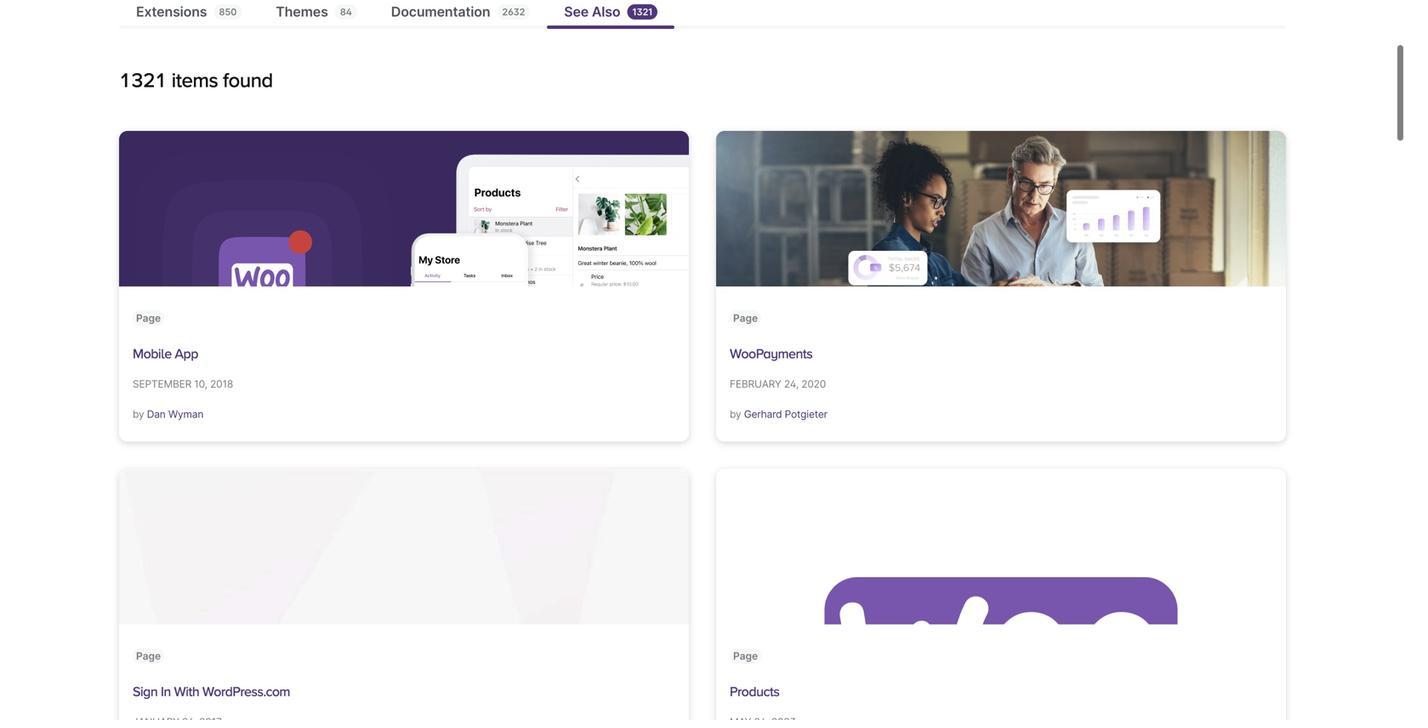 Task type: vqa. For each thing, say whether or not it's contained in the screenshot.
the complications
no



Task type: describe. For each thing, give the bounding box(es) containing it.
by gerhard potgieter
[[730, 408, 828, 421]]

gerhard
[[744, 408, 782, 421]]

page for woopayments
[[733, 312, 758, 325]]

wyman
[[168, 408, 204, 421]]

app
[[175, 346, 198, 361]]

2020
[[802, 378, 826, 391]]

2632
[[502, 6, 525, 17]]

september 10, 2018
[[133, 378, 233, 391]]

mobile
[[133, 346, 172, 361]]

items
[[172, 68, 218, 91]]

10,
[[194, 378, 207, 391]]

woopayments
[[730, 346, 813, 361]]

sign in with wordpress.com link
[[133, 684, 290, 699]]

also
[[592, 3, 621, 20]]

september
[[133, 378, 192, 391]]

february 24, 2020
[[730, 378, 826, 391]]

by for mobile app
[[133, 408, 144, 421]]

page for mobile app
[[136, 312, 161, 325]]

sign
[[133, 684, 158, 699]]

1321 for 1321
[[633, 6, 653, 17]]

page for products
[[733, 650, 758, 663]]

mobile app
[[133, 346, 198, 361]]



Task type: locate. For each thing, give the bounding box(es) containing it.
2 by from the left
[[730, 408, 742, 421]]

by left dan
[[133, 408, 144, 421]]

1321
[[633, 6, 653, 17], [119, 68, 167, 91]]

in
[[161, 684, 171, 699]]

with
[[174, 684, 199, 699]]

850
[[219, 6, 237, 17]]

1321 for 1321 items found
[[119, 68, 167, 91]]

wordpress.com
[[202, 684, 290, 699]]

mobile app link
[[133, 346, 198, 361]]

extensions
[[136, 3, 207, 20]]

products
[[730, 684, 780, 699]]

0 vertical spatial 1321
[[633, 6, 653, 17]]

see
[[564, 3, 589, 20]]

dan
[[147, 408, 166, 421]]

themes
[[276, 3, 328, 20]]

page up the products link
[[733, 650, 758, 663]]

page up mobile
[[136, 312, 161, 325]]

page
[[136, 312, 161, 325], [733, 312, 758, 325], [136, 650, 161, 663], [733, 650, 758, 663]]

page up sign
[[136, 650, 161, 663]]

page for sign in with wordpress.com
[[136, 650, 161, 663]]

page up woopayments
[[733, 312, 758, 325]]

1 vertical spatial 1321
[[119, 68, 167, 91]]

found
[[223, 68, 273, 91]]

1 by from the left
[[133, 408, 144, 421]]

potgieter
[[785, 408, 828, 421]]

by
[[133, 408, 144, 421], [730, 408, 742, 421]]

by dan wyman
[[133, 408, 204, 421]]

0 horizontal spatial 1321
[[119, 68, 167, 91]]

1321 right also
[[633, 6, 653, 17]]

1321 left items
[[119, 68, 167, 91]]

february
[[730, 378, 782, 391]]

1 horizontal spatial by
[[730, 408, 742, 421]]

documentation
[[391, 3, 490, 20]]

84
[[340, 6, 352, 17]]

1 horizontal spatial 1321
[[633, 6, 653, 17]]

sign in with wordpress.com
[[133, 684, 290, 699]]

1321 items found
[[119, 68, 273, 91]]

by left gerhard
[[730, 408, 742, 421]]

woopayments link
[[730, 346, 813, 361]]

by for woopayments
[[730, 408, 742, 421]]

2018
[[210, 378, 233, 391]]

see also
[[564, 3, 621, 20]]

24,
[[784, 378, 799, 391]]

0 horizontal spatial by
[[133, 408, 144, 421]]

products link
[[730, 684, 780, 699]]



